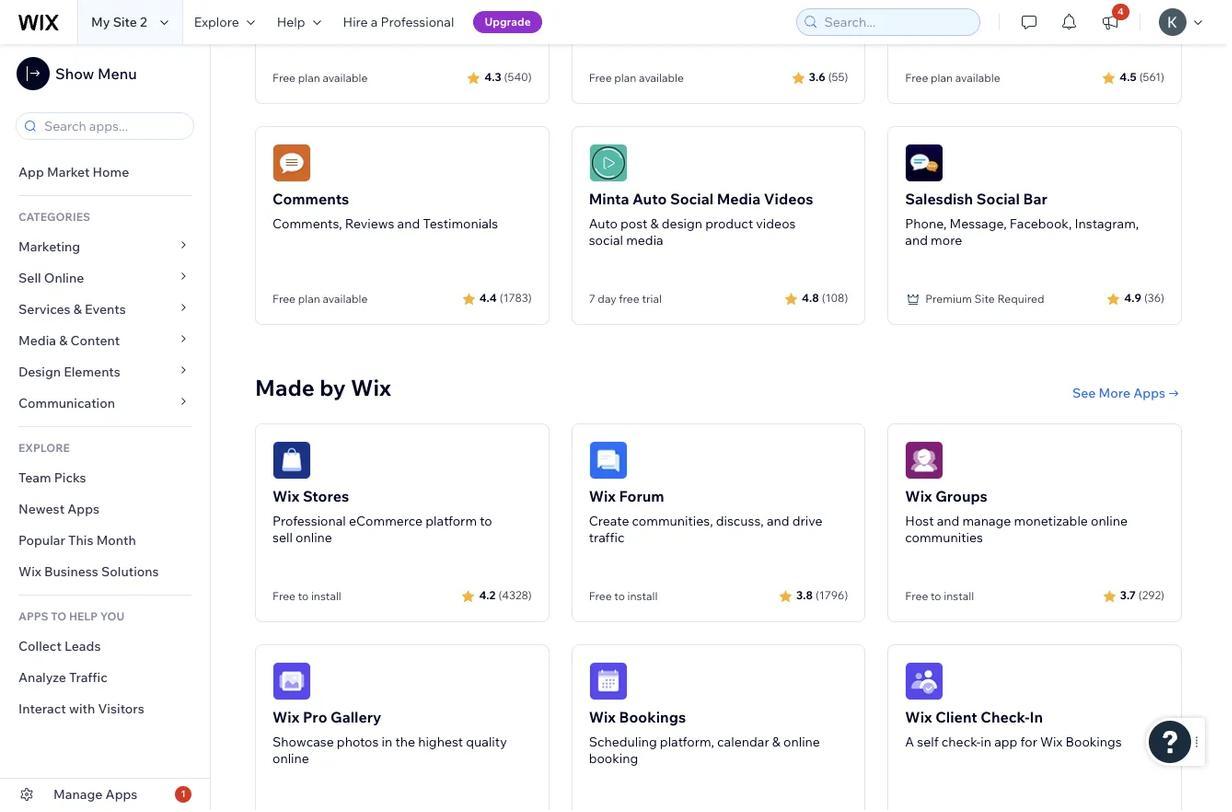 Task type: vqa. For each thing, say whether or not it's contained in the screenshot.


Task type: describe. For each thing, give the bounding box(es) containing it.
wix right by
[[351, 374, 391, 401]]

and inside wix forum create communities, discuss, and drive traffic
[[767, 513, 789, 529]]

services & events
[[18, 301, 126, 318]]

newest apps
[[18, 501, 99, 517]]

plan for 3.6
[[614, 71, 636, 84]]

communication
[[18, 395, 118, 411]]

3.8 (1796)
[[796, 588, 848, 602]]

trial
[[642, 292, 662, 305]]

marketing
[[18, 238, 80, 255]]

media & content
[[18, 332, 120, 349]]

(36)
[[1144, 291, 1164, 305]]

made by wix
[[255, 374, 391, 401]]

apps for manage apps
[[105, 786, 137, 803]]

design
[[662, 215, 702, 232]]

my
[[91, 14, 110, 30]]

elements
[[64, 364, 120, 380]]

online inside wix bookings scheduling platform, calendar & online booking
[[783, 733, 820, 750]]

premium site required
[[925, 292, 1044, 305]]

sell
[[18, 270, 41, 286]]

(561)
[[1139, 70, 1164, 84]]

& left content
[[59, 332, 68, 349]]

bookings inside wix client check-in a self check-in app for wix bookings
[[1066, 733, 1122, 750]]

events
[[85, 301, 126, 318]]

wix pro gallery showcase photos in the highest quality online
[[272, 708, 507, 767]]

day
[[598, 292, 616, 305]]

free to install for groups
[[905, 589, 974, 603]]

host
[[905, 513, 934, 529]]

Search apps... field
[[39, 113, 188, 139]]

show menu button
[[17, 57, 137, 90]]

communication link
[[0, 388, 210, 419]]

gallery
[[331, 708, 381, 726]]

platform
[[426, 513, 477, 529]]

online inside wix stores professional ecommerce platform to sell online
[[296, 529, 332, 546]]

2
[[140, 14, 147, 30]]

upgrade
[[485, 15, 531, 29]]

client
[[935, 708, 977, 726]]

upgrade button
[[474, 11, 542, 33]]

business
[[44, 563, 98, 580]]

collect leads link
[[0, 631, 210, 662]]

to
[[51, 609, 66, 623]]

quality
[[466, 733, 507, 750]]

salesdish social bar logo image
[[905, 143, 944, 182]]

interact
[[18, 701, 66, 717]]

hire a professional
[[343, 14, 454, 30]]

manage
[[53, 786, 103, 803]]

design elements
[[18, 364, 120, 380]]

sell online link
[[0, 262, 210, 294]]

instagram,
[[1075, 215, 1139, 232]]

available for 4.3 (540)
[[323, 71, 368, 84]]

wix stores professional ecommerce platform to sell online
[[272, 487, 492, 546]]

for
[[1020, 733, 1037, 750]]

free
[[619, 292, 640, 305]]

apps to help you
[[18, 609, 124, 623]]

Search... field
[[819, 9, 974, 35]]

in inside wix pro gallery showcase photos in the highest quality online
[[382, 733, 392, 750]]

wix client check-in a self check-in app for wix bookings
[[905, 708, 1122, 750]]

install for forum
[[627, 589, 658, 603]]

install for stores
[[311, 589, 341, 603]]

wix groups host and manage monetizable online communities
[[905, 487, 1128, 546]]

calendar
[[717, 733, 769, 750]]

and inside salesdish social bar phone, message, facebook, instagram, and more
[[905, 232, 928, 248]]

wix for host
[[905, 487, 932, 505]]

salesdish
[[905, 189, 973, 208]]

free plan available for 4.5 (561)
[[905, 71, 1000, 84]]

wix stores logo image
[[272, 441, 311, 479]]

& inside the minta auto social media videos auto post & design product videos social media
[[650, 215, 659, 232]]

forum
[[619, 487, 664, 505]]

(4328)
[[498, 588, 532, 602]]

create
[[589, 513, 629, 529]]

to for wix groups
[[931, 589, 941, 603]]

design
[[18, 364, 61, 380]]

free plan available for 4.3 (540)
[[272, 71, 368, 84]]

social inside salesdish social bar phone, message, facebook, instagram, and more
[[977, 189, 1020, 208]]

facebook,
[[1010, 215, 1072, 232]]

wix for gallery
[[272, 708, 299, 726]]

you
[[100, 609, 124, 623]]

a
[[905, 733, 914, 750]]

collect leads
[[18, 638, 101, 655]]

free for 3.8 (1796)
[[589, 589, 612, 603]]

comments
[[272, 189, 349, 208]]

free to install for forum
[[589, 589, 658, 603]]

platform,
[[660, 733, 714, 750]]

social inside the minta auto social media videos auto post & design product videos social media
[[670, 189, 713, 208]]

wix forum create communities, discuss, and drive traffic
[[589, 487, 823, 546]]

4.5
[[1120, 70, 1137, 84]]

plan for 4.3
[[298, 71, 320, 84]]

videos
[[756, 215, 796, 232]]

popular
[[18, 532, 65, 549]]

app
[[994, 733, 1018, 750]]

wix client check-in logo image
[[905, 662, 944, 700]]

bookings inside wix bookings scheduling platform, calendar & online booking
[[619, 708, 686, 726]]

wix for check-
[[905, 708, 932, 726]]

media & content link
[[0, 325, 210, 356]]

free plan available for 4.4 (1783)
[[272, 292, 368, 305]]

wix for solutions
[[18, 563, 41, 580]]

traffic
[[69, 669, 107, 686]]

post
[[620, 215, 648, 232]]

wix for professional
[[272, 487, 299, 505]]

drive
[[792, 513, 823, 529]]

(1783)
[[500, 291, 532, 305]]

(540)
[[504, 70, 532, 84]]

reviews
[[345, 215, 394, 232]]

media
[[626, 232, 663, 248]]

wix business solutions link
[[0, 556, 210, 587]]

premium
[[925, 292, 972, 305]]

free for 4.5 (561)
[[905, 71, 928, 84]]

highest
[[418, 733, 463, 750]]

7
[[589, 292, 595, 305]]

4.9
[[1124, 291, 1141, 305]]

1 horizontal spatial auto
[[633, 189, 667, 208]]

and inside comments comments, reviews and testimonials
[[397, 215, 420, 232]]

communities
[[905, 529, 983, 546]]

social
[[589, 232, 623, 248]]



Task type: locate. For each thing, give the bounding box(es) containing it.
wix right for
[[1040, 733, 1063, 750]]

wix for scheduling
[[589, 708, 616, 726]]

free plan available up minta auto social media videos logo
[[589, 71, 684, 84]]

free plan available down comments,
[[272, 292, 368, 305]]

interact with visitors
[[18, 701, 144, 717]]

plan up minta auto social media videos logo
[[614, 71, 636, 84]]

bookings up scheduling
[[619, 708, 686, 726]]

wix inside wix forum create communities, discuss, and drive traffic
[[589, 487, 616, 505]]

1
[[181, 788, 186, 800]]

free plan available for 3.6 (55)
[[589, 71, 684, 84]]

and left drive
[[767, 513, 789, 529]]

1 horizontal spatial apps
[[105, 786, 137, 803]]

the
[[395, 733, 415, 750]]

online right monetizable
[[1091, 513, 1128, 529]]

1 horizontal spatial install
[[627, 589, 658, 603]]

media up product
[[717, 189, 761, 208]]

leads
[[64, 638, 101, 655]]

2 horizontal spatial apps
[[1133, 385, 1165, 401]]

site left 2
[[113, 14, 137, 30]]

site for my
[[113, 14, 137, 30]]

free for 4.4 (1783)
[[272, 292, 295, 305]]

plan for 4.5
[[931, 71, 953, 84]]

0 horizontal spatial free to install
[[272, 589, 341, 603]]

free for 4.2 (4328)
[[272, 589, 295, 603]]

showcase
[[272, 733, 334, 750]]

free to install for stores
[[272, 589, 341, 603]]

1 horizontal spatial bookings
[[1066, 733, 1122, 750]]

wix up host
[[905, 487, 932, 505]]

hire
[[343, 14, 368, 30]]

0 horizontal spatial install
[[311, 589, 341, 603]]

install for groups
[[944, 589, 974, 603]]

wix down wix stores logo
[[272, 487, 299, 505]]

0 horizontal spatial auto
[[589, 215, 618, 232]]

design elements link
[[0, 356, 210, 388]]

media inside sidebar element
[[18, 332, 56, 349]]

4.8 (108)
[[802, 291, 848, 305]]

check-
[[981, 708, 1030, 726]]

& left events
[[73, 301, 82, 318]]

plan down help button
[[298, 71, 320, 84]]

wix up a
[[905, 708, 932, 726]]

plan down search... 'field'
[[931, 71, 953, 84]]

traffic
[[589, 529, 625, 546]]

online down pro
[[272, 750, 309, 767]]

1 free to install from the left
[[272, 589, 341, 603]]

professional inside wix stores professional ecommerce platform to sell online
[[272, 513, 346, 529]]

free plan available down help button
[[272, 71, 368, 84]]

4.2 (4328)
[[479, 588, 532, 602]]

wix up scheduling
[[589, 708, 616, 726]]

newest
[[18, 501, 65, 517]]

site for premium
[[974, 292, 995, 305]]

site
[[113, 14, 137, 30], [974, 292, 995, 305]]

hire a professional link
[[332, 0, 465, 44]]

wix bookings logo image
[[589, 662, 627, 700]]

see
[[1072, 385, 1096, 401]]

4.4
[[479, 291, 497, 305]]

and left more at right
[[905, 232, 928, 248]]

free right (540)
[[589, 71, 612, 84]]

apps inside newest apps link
[[67, 501, 99, 517]]

auto up post
[[633, 189, 667, 208]]

auto down minta
[[589, 215, 618, 232]]

wix for create
[[589, 487, 616, 505]]

4.8
[[802, 291, 819, 305]]

free down traffic
[[589, 589, 612, 603]]

free down "sell"
[[272, 589, 295, 603]]

wix groups logo image
[[905, 441, 944, 479]]

online
[[1091, 513, 1128, 529], [296, 529, 332, 546], [783, 733, 820, 750], [272, 750, 309, 767]]

content
[[70, 332, 120, 349]]

to
[[480, 513, 492, 529], [298, 589, 309, 603], [614, 589, 625, 603], [931, 589, 941, 603]]

0 vertical spatial apps
[[1133, 385, 1165, 401]]

4.4 (1783)
[[479, 291, 532, 305]]

2 free to install from the left
[[589, 589, 658, 603]]

required
[[997, 292, 1044, 305]]

1 horizontal spatial media
[[717, 189, 761, 208]]

bar
[[1023, 189, 1047, 208]]

& right post
[[650, 215, 659, 232]]

media inside the minta auto social media videos auto post & design product videos social media
[[717, 189, 761, 208]]

bookings right for
[[1066, 733, 1122, 750]]

minta auto social media videos logo image
[[589, 143, 627, 182]]

and
[[397, 215, 420, 232], [905, 232, 928, 248], [767, 513, 789, 529], [937, 513, 959, 529]]

and inside wix groups host and manage monetizable online communities
[[937, 513, 959, 529]]

help button
[[266, 0, 332, 44]]

online right calendar in the bottom right of the page
[[783, 733, 820, 750]]

self
[[917, 733, 939, 750]]

free down search... 'field'
[[905, 71, 928, 84]]

booking
[[589, 750, 638, 767]]

online inside wix pro gallery showcase photos in the highest quality online
[[272, 750, 309, 767]]

3.6 (55)
[[809, 70, 848, 84]]

professional inside hire a professional link
[[381, 14, 454, 30]]

wix forum logo image
[[589, 441, 627, 479]]

media up design
[[18, 332, 56, 349]]

0 horizontal spatial apps
[[67, 501, 99, 517]]

discuss,
[[716, 513, 764, 529]]

social up message,
[[977, 189, 1020, 208]]

& inside wix bookings scheduling platform, calendar & online booking
[[772, 733, 781, 750]]

plan down comments,
[[298, 292, 320, 305]]

bookings
[[619, 708, 686, 726], [1066, 733, 1122, 750]]

0 horizontal spatial site
[[113, 14, 137, 30]]

free to install
[[272, 589, 341, 603], [589, 589, 658, 603], [905, 589, 974, 603]]

in inside wix client check-in a self check-in app for wix bookings
[[981, 733, 992, 750]]

wix inside wix pro gallery showcase photos in the highest quality online
[[272, 708, 299, 726]]

to for wix stores
[[298, 589, 309, 603]]

check-
[[942, 733, 981, 750]]

& right calendar in the bottom right of the page
[[772, 733, 781, 750]]

wix
[[351, 374, 391, 401], [272, 487, 299, 505], [589, 487, 616, 505], [905, 487, 932, 505], [18, 563, 41, 580], [272, 708, 299, 726], [589, 708, 616, 726], [905, 708, 932, 726], [1040, 733, 1063, 750]]

free for 3.7 (292)
[[905, 589, 928, 603]]

2 horizontal spatial free to install
[[905, 589, 974, 603]]

1 vertical spatial auto
[[589, 215, 618, 232]]

stores
[[303, 487, 349, 505]]

available for 3.6 (55)
[[639, 71, 684, 84]]

1 in from the left
[[382, 733, 392, 750]]

free plan available down search... 'field'
[[905, 71, 1000, 84]]

this
[[68, 532, 93, 549]]

install down the communities,
[[627, 589, 658, 603]]

wix inside wix stores professional ecommerce platform to sell online
[[272, 487, 299, 505]]

services
[[18, 301, 70, 318]]

wix inside sidebar element
[[18, 563, 41, 580]]

0 vertical spatial media
[[717, 189, 761, 208]]

free down help
[[272, 71, 295, 84]]

analyze
[[18, 669, 66, 686]]

to right platform
[[480, 513, 492, 529]]

3 install from the left
[[944, 589, 974, 603]]

1 horizontal spatial social
[[977, 189, 1020, 208]]

to for wix forum
[[614, 589, 625, 603]]

0 vertical spatial bookings
[[619, 708, 686, 726]]

wix business solutions
[[18, 563, 159, 580]]

0 horizontal spatial media
[[18, 332, 56, 349]]

0 horizontal spatial social
[[670, 189, 713, 208]]

2 social from the left
[[977, 189, 1020, 208]]

1 vertical spatial professional
[[272, 513, 346, 529]]

interact with visitors link
[[0, 693, 210, 724]]

4.3
[[484, 70, 501, 84]]

online inside wix groups host and manage monetizable online communities
[[1091, 513, 1128, 529]]

online right "sell"
[[296, 529, 332, 546]]

2 horizontal spatial install
[[944, 589, 974, 603]]

1 horizontal spatial site
[[974, 292, 995, 305]]

4.5 (561)
[[1120, 70, 1164, 84]]

2 install from the left
[[627, 589, 658, 603]]

explore
[[194, 14, 239, 30]]

home
[[93, 164, 129, 180]]

0 horizontal spatial professional
[[272, 513, 346, 529]]

monetizable
[[1014, 513, 1088, 529]]

phone,
[[905, 215, 947, 232]]

month
[[96, 532, 136, 549]]

apps for newest apps
[[67, 501, 99, 517]]

4
[[1118, 6, 1124, 17]]

install up the wix pro gallery logo
[[311, 589, 341, 603]]

auto
[[633, 189, 667, 208], [589, 215, 618, 232]]

in left the
[[382, 733, 392, 750]]

free for 4.3 (540)
[[272, 71, 295, 84]]

site right premium
[[974, 292, 995, 305]]

apps right the more
[[1133, 385, 1165, 401]]

show
[[55, 64, 94, 83]]

3.8
[[796, 588, 813, 602]]

testimonials
[[423, 215, 498, 232]]

minta auto social media videos auto post & design product videos social media
[[589, 189, 813, 248]]

by
[[320, 374, 346, 401]]

apps
[[1133, 385, 1165, 401], [67, 501, 99, 517], [105, 786, 137, 803]]

professional for stores
[[272, 513, 346, 529]]

1 social from the left
[[670, 189, 713, 208]]

to down traffic
[[614, 589, 625, 603]]

wix inside wix groups host and manage monetizable online communities
[[905, 487, 932, 505]]

available for 4.4 (1783)
[[323, 292, 368, 305]]

analyze traffic
[[18, 669, 107, 686]]

made
[[255, 374, 315, 401]]

professional right a
[[381, 14, 454, 30]]

available for 4.5 (561)
[[955, 71, 1000, 84]]

0 vertical spatial auto
[[633, 189, 667, 208]]

0 horizontal spatial in
[[382, 733, 392, 750]]

to inside wix stores professional ecommerce platform to sell online
[[480, 513, 492, 529]]

free to install down communities
[[905, 589, 974, 603]]

in left app
[[981, 733, 992, 750]]

(55)
[[828, 70, 848, 84]]

ecommerce
[[349, 513, 423, 529]]

1 horizontal spatial professional
[[381, 14, 454, 30]]

3 free to install from the left
[[905, 589, 974, 603]]

picks
[[54, 469, 86, 486]]

1 horizontal spatial in
[[981, 733, 992, 750]]

comments comments, reviews and testimonials
[[272, 189, 498, 232]]

solutions
[[101, 563, 159, 580]]

free down communities
[[905, 589, 928, 603]]

newest apps link
[[0, 493, 210, 525]]

app market home
[[18, 164, 129, 180]]

and right "reviews" on the left top of page
[[397, 215, 420, 232]]

wix pro gallery logo image
[[272, 662, 311, 700]]

1 vertical spatial bookings
[[1066, 733, 1122, 750]]

0 horizontal spatial bookings
[[619, 708, 686, 726]]

1 vertical spatial apps
[[67, 501, 99, 517]]

and down 'groups'
[[937, 513, 959, 529]]

market
[[47, 164, 90, 180]]

menu
[[97, 64, 137, 83]]

1 horizontal spatial free to install
[[589, 589, 658, 603]]

0 vertical spatial site
[[113, 14, 137, 30]]

free to install down traffic
[[589, 589, 658, 603]]

sidebar element
[[0, 44, 211, 810]]

free to install down "sell"
[[272, 589, 341, 603]]

(108)
[[822, 291, 848, 305]]

4.3 (540)
[[484, 70, 532, 84]]

comments logo image
[[272, 143, 311, 182]]

services & events link
[[0, 294, 210, 325]]

professional for a
[[381, 14, 454, 30]]

2 vertical spatial apps
[[105, 786, 137, 803]]

to up the wix pro gallery logo
[[298, 589, 309, 603]]

wix left pro
[[272, 708, 299, 726]]

3.6
[[809, 70, 825, 84]]

free for 3.6 (55)
[[589, 71, 612, 84]]

media
[[717, 189, 761, 208], [18, 332, 56, 349]]

free down comments,
[[272, 292, 295, 305]]

available
[[323, 71, 368, 84], [639, 71, 684, 84], [955, 71, 1000, 84], [323, 292, 368, 305]]

1 vertical spatial media
[[18, 332, 56, 349]]

1 install from the left
[[311, 589, 341, 603]]

free plan available
[[272, 71, 368, 84], [589, 71, 684, 84], [905, 71, 1000, 84], [272, 292, 368, 305]]

social up design
[[670, 189, 713, 208]]

apps right manage
[[105, 786, 137, 803]]

1 vertical spatial site
[[974, 292, 995, 305]]

0 vertical spatial professional
[[381, 14, 454, 30]]

wix bookings scheduling platform, calendar & online booking
[[589, 708, 820, 767]]

install down communities
[[944, 589, 974, 603]]

3.7 (292)
[[1120, 588, 1164, 602]]

2 in from the left
[[981, 733, 992, 750]]

wix up create
[[589, 487, 616, 505]]

wix inside wix bookings scheduling platform, calendar & online booking
[[589, 708, 616, 726]]

apps up this
[[67, 501, 99, 517]]

videos
[[764, 189, 813, 208]]

to down communities
[[931, 589, 941, 603]]

sell online
[[18, 270, 84, 286]]

professional down stores on the bottom of page
[[272, 513, 346, 529]]

marketing link
[[0, 231, 210, 262]]

plan for 4.4
[[298, 292, 320, 305]]

wix down popular
[[18, 563, 41, 580]]



